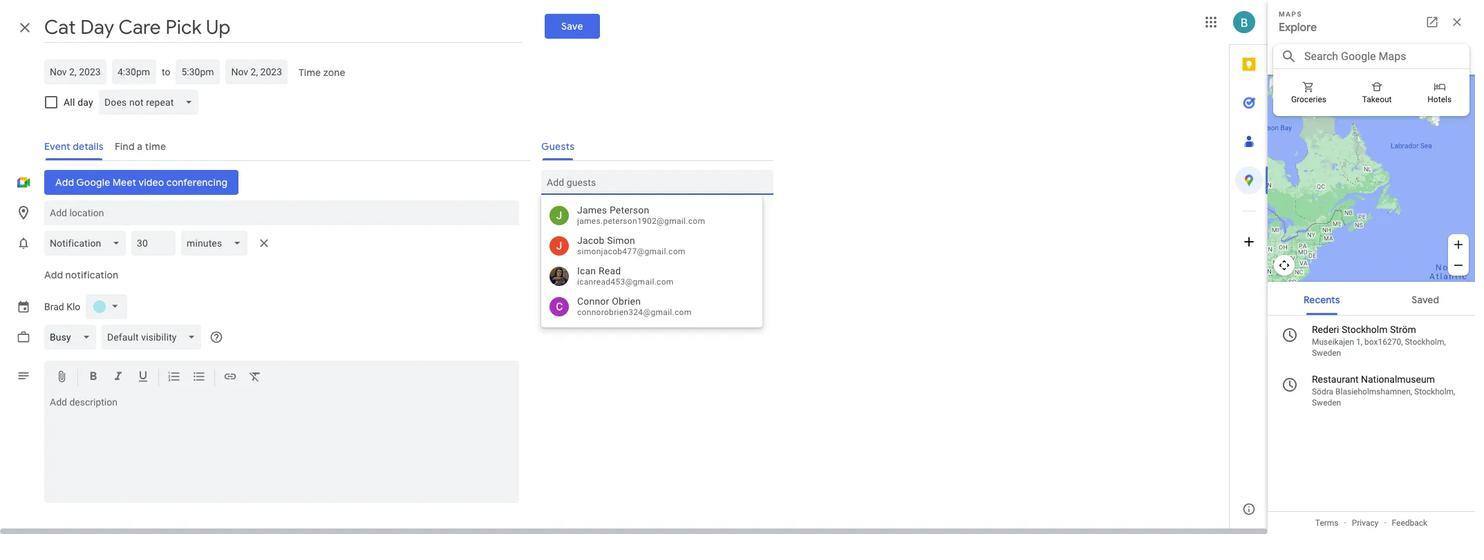 Task type: locate. For each thing, give the bounding box(es) containing it.
list box
[[542, 201, 763, 322]]

jacob simon simonjacob477@gmail.com
[[577, 235, 686, 256]]

group containing guest permissions
[[530, 214, 774, 297]]

notification
[[65, 269, 119, 281]]

save
[[561, 20, 583, 33]]

to
[[162, 66, 170, 77]]

Title text field
[[44, 12, 522, 43]]

time zone button
[[294, 60, 351, 85]]

zone
[[324, 66, 346, 79]]

End date text field
[[231, 64, 282, 80]]

insert link image
[[223, 370, 237, 386]]

modify
[[566, 240, 595, 251]]

jacob
[[577, 235, 605, 246]]

connor obrien connorobrien324@gmail.com
[[577, 296, 692, 317]]

Minutes in advance for notification number field
[[137, 231, 170, 256]]

simon
[[607, 235, 635, 246]]

Start time text field
[[118, 64, 151, 80]]

simonjacob477@gmail.com
[[577, 247, 686, 256]]

tab list
[[1230, 45, 1269, 490]]

list
[[611, 281, 623, 293]]

see
[[566, 281, 582, 293]]

james.peterson1902@gmail.com
[[577, 216, 706, 226]]

Description text field
[[44, 397, 519, 501]]

None field
[[99, 90, 204, 115], [44, 231, 132, 256], [181, 231, 253, 256], [44, 325, 102, 350], [102, 325, 207, 350], [99, 90, 204, 115], [44, 231, 132, 256], [181, 231, 253, 256], [44, 325, 102, 350], [102, 325, 207, 350]]

group
[[530, 214, 774, 297]]

30 minutes before element
[[44, 228, 275, 259]]

icanread453@gmail.com
[[577, 277, 674, 287]]

modify event
[[566, 240, 621, 251]]

read
[[599, 266, 621, 277]]

add
[[44, 269, 63, 281]]

Guests text field
[[547, 170, 768, 195]]

connor
[[577, 296, 610, 307]]

all day
[[64, 97, 93, 108]]

invite others
[[566, 261, 619, 272]]

james peterson james.peterson1902@gmail.com
[[577, 205, 706, 226]]

others
[[591, 261, 619, 272]]

numbered list image
[[167, 370, 181, 386]]

ican
[[577, 266, 596, 277]]

brad klo
[[44, 302, 80, 313]]

klo
[[66, 302, 80, 313]]



Task type: vqa. For each thing, say whether or not it's contained in the screenshot.
James
yes



Task type: describe. For each thing, give the bounding box(es) containing it.
add notification
[[44, 269, 119, 281]]

formatting options toolbar
[[44, 361, 519, 394]]

connorobrien324@gmail.com
[[577, 308, 692, 317]]

obrien
[[612, 296, 641, 307]]

guest permissions
[[542, 219, 622, 230]]

time
[[299, 66, 321, 79]]

save button
[[545, 14, 600, 39]]

guest
[[542, 219, 567, 230]]

james
[[577, 205, 607, 216]]

brad
[[44, 302, 64, 313]]

bold image
[[86, 370, 100, 386]]

event
[[598, 240, 621, 251]]

list box containing james peterson
[[542, 201, 763, 322]]

Location text field
[[50, 201, 514, 225]]

ican read icanread453@gmail.com
[[577, 266, 674, 287]]

bulleted list image
[[192, 370, 206, 386]]

Start date text field
[[50, 64, 101, 80]]

guest
[[584, 281, 608, 293]]

End time text field
[[181, 64, 215, 80]]

side panel section
[[1230, 44, 1269, 529]]

permissions
[[569, 219, 622, 230]]

underline image
[[136, 370, 150, 386]]

tab list inside side panel section
[[1230, 45, 1269, 490]]

day
[[78, 97, 93, 108]]

time zone
[[299, 66, 346, 79]]

see guest list
[[566, 281, 623, 293]]

remove formatting image
[[248, 370, 262, 386]]

peterson
[[610, 205, 650, 216]]

all
[[64, 97, 75, 108]]

invite
[[566, 261, 589, 272]]

italic image
[[111, 370, 125, 386]]

add notification button
[[39, 259, 124, 292]]



